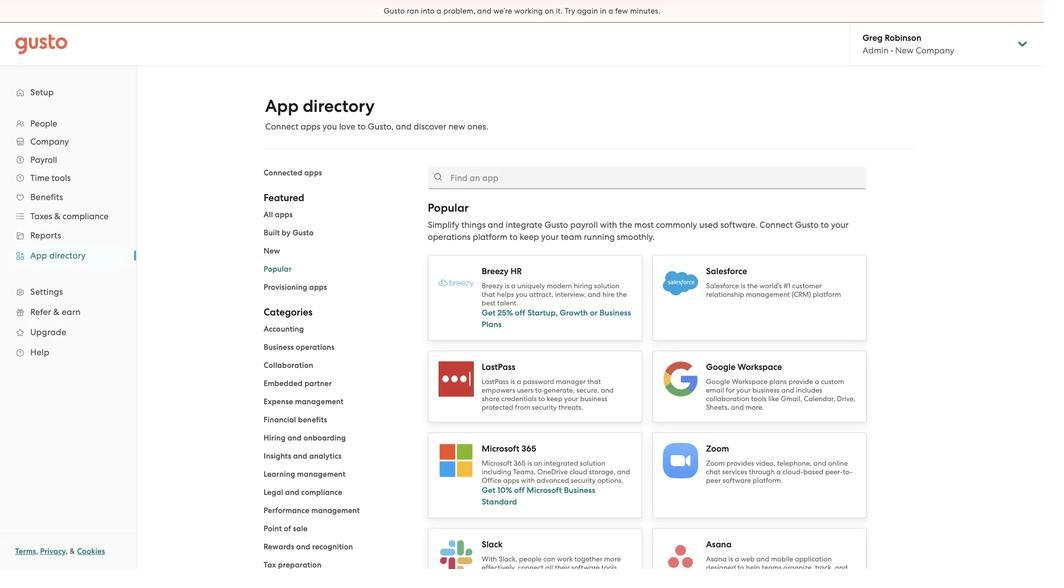 Task type: vqa. For each thing, say whether or not it's contained in the screenshot.
New reports button
no



Task type: locate. For each thing, give the bounding box(es) containing it.
0 horizontal spatial popular
[[264, 265, 292, 274]]

management inside salesforce salesforce is the world's #1 customer relationship management (crm) platform
[[746, 290, 790, 298]]

collaboration link
[[264, 361, 313, 370]]

you left love
[[322, 121, 337, 132]]

0 horizontal spatial you
[[322, 121, 337, 132]]

0 vertical spatial tools
[[52, 173, 71, 183]]

0 vertical spatial directory
[[303, 96, 375, 116]]

0 horizontal spatial connect
[[265, 121, 298, 132]]

1 vertical spatial software
[[571, 564, 600, 569]]

including
[[482, 468, 511, 476]]

lastpass
[[482, 362, 515, 373], [482, 378, 509, 386]]

tools down payroll dropdown button
[[52, 173, 71, 183]]

app
[[265, 96, 299, 116], [30, 251, 47, 261]]

list containing all apps
[[264, 209, 413, 293]]

0 vertical spatial lastpass
[[482, 362, 515, 373]]

application
[[795, 555, 832, 563]]

popular inside list
[[264, 265, 292, 274]]

software down together
[[571, 564, 600, 569]]

0 horizontal spatial keep
[[520, 232, 539, 242]]

operations inside list
[[296, 343, 335, 352]]

compliance up the performance management link
[[301, 488, 342, 497]]

slack logo image
[[438, 539, 474, 569]]

and up options.
[[617, 468, 630, 476]]

1 vertical spatial zoom
[[706, 459, 725, 467]]

1 google from the top
[[706, 362, 736, 373]]

1 vertical spatial popular
[[264, 265, 292, 274]]

#1
[[784, 282, 790, 290]]

0 vertical spatial new
[[895, 45, 914, 55]]

based
[[803, 468, 823, 476]]

recognition
[[312, 542, 353, 552]]

security right the from
[[532, 403, 557, 411]]

compliance inside 'dropdown button'
[[63, 211, 109, 221]]

1 horizontal spatial that
[[587, 378, 601, 386]]

telephone,
[[777, 459, 812, 467]]

payroll
[[570, 220, 598, 230]]

0 vertical spatial connect
[[265, 121, 298, 132]]

software down services
[[723, 476, 751, 484]]

& inside "refer & earn" link
[[53, 307, 60, 317]]

new down robinson
[[895, 45, 914, 55]]

App Search field
[[428, 167, 866, 189]]

provides
[[727, 459, 754, 467]]

apps up 10%
[[503, 476, 519, 484]]

company down robinson
[[916, 45, 954, 55]]

with inside microsoft 365 microsoft 365 is an integrated solution including teams, onedrive cloud storage, and office apps with advanced security options. get 10% off microsoft business standard
[[521, 476, 535, 484]]

0 vertical spatial solution
[[594, 282, 620, 290]]

connect up connected
[[265, 121, 298, 132]]

1 vertical spatial with
[[521, 476, 535, 484]]

1 vertical spatial &
[[53, 307, 60, 317]]

1 horizontal spatial tools
[[751, 395, 767, 403]]

microsoft 365 logo image
[[438, 443, 474, 478]]

connect right "software." at the top
[[760, 220, 793, 230]]

0 vertical spatial with
[[600, 220, 617, 230]]

2 get from the top
[[482, 485, 495, 495]]

featured
[[264, 192, 304, 204]]

terms
[[15, 547, 36, 556]]

1 vertical spatial connect
[[760, 220, 793, 230]]

directory
[[303, 96, 375, 116], [49, 251, 86, 261]]

that up best
[[482, 290, 495, 298]]

financial benefits link
[[264, 415, 327, 424]]

1 asana from the top
[[706, 539, 732, 550]]

platform inside popular simplify things and integrate gusto payroll with the most commonly used software. connect gusto to your operations platform to keep your team running smoothly.
[[473, 232, 507, 242]]

point of sale
[[264, 524, 308, 533]]

2 salesforce from the top
[[706, 282, 739, 290]]

0 vertical spatial platform
[[473, 232, 507, 242]]

designed
[[706, 564, 736, 569]]

asana asana is a web and mobile application designed to help teams organize, track, an
[[706, 539, 848, 569]]

with up running
[[600, 220, 617, 230]]

breezy left hr
[[482, 266, 508, 277]]

0 vertical spatial google
[[706, 362, 736, 373]]

insights and analytics
[[264, 452, 342, 461]]

is inside microsoft 365 microsoft 365 is an integrated solution including teams, onedrive cloud storage, and office apps with advanced security options. get 10% off microsoft business standard
[[527, 459, 532, 467]]

popular up simplify
[[428, 201, 469, 215]]

0 vertical spatial you
[[322, 121, 337, 132]]

keep down "integrate"
[[520, 232, 539, 242]]

1 zoom from the top
[[706, 444, 729, 454]]

popular for popular
[[264, 265, 292, 274]]

1 vertical spatial business
[[264, 343, 294, 352]]

management for expense management
[[295, 397, 344, 406]]

compliance up reports link in the left of the page
[[63, 211, 109, 221]]

apps right all
[[275, 210, 293, 219]]

business down the hire
[[600, 308, 631, 318]]

popular simplify things and integrate gusto payroll with the most commonly used software. connect gusto to your operations platform to keep your team running smoothly.
[[428, 201, 849, 242]]

directory for app directory connect apps you love to gusto, and discover new ones.
[[303, 96, 375, 116]]

a up users
[[517, 378, 521, 386]]

0 vertical spatial compliance
[[63, 211, 109, 221]]

app inside app directory connect apps you love to gusto, and discover new ones.
[[265, 96, 299, 116]]

business up the "like"
[[752, 386, 780, 394]]

breezy up helps
[[482, 282, 503, 290]]

new inside greg robinson admin • new company
[[895, 45, 914, 55]]

directory up love
[[303, 96, 375, 116]]

the inside salesforce salesforce is the world's #1 customer relationship management (crm) platform
[[747, 282, 758, 290]]

1 vertical spatial directory
[[49, 251, 86, 261]]

smoothly.
[[617, 232, 655, 242]]

the up smoothly.
[[619, 220, 632, 230]]

operations down simplify
[[428, 232, 471, 242]]

0 vertical spatial that
[[482, 290, 495, 298]]

2 horizontal spatial business
[[600, 308, 631, 318]]

and up learning management link
[[293, 452, 307, 461]]

new
[[895, 45, 914, 55], [264, 247, 280, 256]]

performance management link
[[264, 506, 360, 515]]

0 horizontal spatial platform
[[473, 232, 507, 242]]

a right the in
[[608, 7, 613, 16]]

1 horizontal spatial software
[[723, 476, 751, 484]]

get down office
[[482, 485, 495, 495]]

& left 'cookies'
[[70, 547, 75, 556]]

the left the world's
[[747, 282, 758, 290]]

tools inside 'google workspace google workspace plans provide a custom email for your business and includes collaboration tools like gmail, calendar, drive, sheets, and more.'
[[751, 395, 767, 403]]

keep down generate,
[[547, 395, 562, 403]]

0 vertical spatial off
[[515, 308, 525, 318]]

0 vertical spatial &
[[54, 211, 60, 221]]

1 vertical spatial get
[[482, 485, 495, 495]]

tools
[[52, 173, 71, 183], [751, 395, 767, 403]]

0 horizontal spatial with
[[521, 476, 535, 484]]

apps left love
[[301, 121, 320, 132]]

business operations link
[[264, 343, 335, 352]]

you down uniquely
[[516, 290, 528, 298]]

sheets,
[[706, 403, 729, 411]]

0 vertical spatial breezy
[[482, 266, 508, 277]]

business
[[752, 386, 780, 394], [580, 395, 607, 403]]

0 vertical spatial security
[[532, 403, 557, 411]]

and right gusto,
[[396, 121, 412, 132]]

1 horizontal spatial business
[[564, 485, 595, 495]]

0 horizontal spatial directory
[[49, 251, 86, 261]]

off right the 25%
[[515, 308, 525, 318]]

list containing accounting
[[264, 323, 413, 569]]

with
[[482, 555, 497, 563]]

a left web
[[735, 555, 739, 563]]

2 vertical spatial &
[[70, 547, 75, 556]]

platform down things at the top
[[473, 232, 507, 242]]

is up relationship
[[741, 282, 746, 290]]

0 horizontal spatial that
[[482, 290, 495, 298]]

management down partner
[[295, 397, 344, 406]]

of
[[284, 524, 291, 533]]

0 vertical spatial business
[[752, 386, 780, 394]]

company down people
[[30, 137, 69, 147]]

business
[[600, 308, 631, 318], [264, 343, 294, 352], [564, 485, 595, 495]]

tools up more.
[[751, 395, 767, 403]]

the inside popular simplify things and integrate gusto payroll with the most commonly used software. connect gusto to your operations platform to keep your team running smoothly.
[[619, 220, 632, 230]]

1 horizontal spatial company
[[916, 45, 954, 55]]

0 horizontal spatial security
[[532, 403, 557, 411]]

platform.
[[753, 476, 783, 484]]

a up includes
[[815, 378, 819, 386]]

new down built
[[264, 247, 280, 256]]

a up "platform." at the right of page
[[776, 468, 781, 476]]

and inside asana asana is a web and mobile application designed to help teams organize, track, an
[[756, 555, 769, 563]]

0 vertical spatial company
[[916, 45, 954, 55]]

management down analytics
[[297, 470, 346, 479]]

hiring and onboarding link
[[264, 434, 346, 443]]

management for performance management
[[311, 506, 360, 515]]

off right 10%
[[514, 485, 525, 495]]

1 vertical spatial off
[[514, 485, 525, 495]]

1 horizontal spatial new
[[895, 45, 914, 55]]

modern
[[547, 282, 572, 290]]

apps right connected
[[304, 168, 322, 177]]

0 horizontal spatial new
[[264, 247, 280, 256]]

is inside salesforce salesforce is the world's #1 customer relationship management (crm) platform
[[741, 282, 746, 290]]

, left cookies button
[[66, 547, 68, 556]]

1 vertical spatial compliance
[[301, 488, 342, 497]]

popular link
[[264, 265, 292, 274]]

setup
[[30, 87, 54, 97]]

directory inside app directory connect apps you love to gusto, and discover new ones.
[[303, 96, 375, 116]]

new inside list
[[264, 247, 280, 256]]

keep inside popular simplify things and integrate gusto payroll with the most commonly used software. connect gusto to your operations platform to keep your team running smoothly.
[[520, 232, 539, 242]]

365 up an
[[521, 444, 536, 454]]

slack
[[482, 539, 503, 550]]

is up designed
[[728, 555, 733, 563]]

1 vertical spatial the
[[747, 282, 758, 290]]

manager
[[556, 378, 586, 386]]

0 horizontal spatial company
[[30, 137, 69, 147]]

is up empowers
[[510, 378, 515, 386]]

1 vertical spatial tools
[[751, 395, 767, 403]]

operations
[[428, 232, 471, 242], [296, 343, 335, 352]]

point
[[264, 524, 282, 533]]

2 vertical spatial business
[[564, 485, 595, 495]]

platform down customer
[[813, 290, 841, 298]]

help
[[30, 347, 49, 357]]

1 vertical spatial you
[[516, 290, 528, 298]]

1 horizontal spatial app
[[265, 96, 299, 116]]

solution inside breezy hr breezy is a uniquely modern hiring solution that helps you attract, interview, and hire the best talent. get 25% off startup, growth or business plans
[[594, 282, 620, 290]]

to-
[[843, 468, 853, 476]]

built by gusto
[[264, 228, 314, 237]]

management down the world's
[[746, 290, 790, 298]]

is up helps
[[505, 282, 509, 290]]

and down the hiring
[[588, 290, 601, 298]]

1 horizontal spatial you
[[516, 290, 528, 298]]

and inside zoom zoom provides video, telephone, and online chat services through a cloud-based peer-to- peer software platform.
[[813, 459, 826, 467]]

settings link
[[10, 283, 126, 301]]

1 vertical spatial that
[[587, 378, 601, 386]]

popular inside popular simplify things and integrate gusto payroll with the most commonly used software. connect gusto to your operations platform to keep your team running smoothly.
[[428, 201, 469, 215]]

collaboration
[[264, 361, 313, 370]]

onboarding
[[303, 434, 346, 443]]

workspace up for
[[732, 378, 768, 386]]

security down cloud
[[571, 476, 596, 484]]

more
[[604, 555, 621, 563]]

and up the based in the right of the page
[[813, 459, 826, 467]]

workspace up plans
[[738, 362, 782, 373]]

like
[[768, 395, 779, 403]]

a right the into
[[437, 7, 441, 16]]

app directory link
[[10, 247, 126, 265]]

0 vertical spatial asana
[[706, 539, 732, 550]]

that inside lastpass lastpass is a password manager that empowers users to generate, secure, and share credentials to keep your business protected from security threats.
[[587, 378, 601, 386]]

platform inside salesforce salesforce is the world's #1 customer relationship management (crm) platform
[[813, 290, 841, 298]]

connect
[[265, 121, 298, 132], [760, 220, 793, 230]]

with down teams,
[[521, 476, 535, 484]]

compliance for legal and compliance
[[301, 488, 342, 497]]

a inside breezy hr breezy is a uniquely modern hiring solution that helps you attract, interview, and hire the best talent. get 25% off startup, growth or business plans
[[511, 282, 516, 290]]

1 horizontal spatial operations
[[428, 232, 471, 242]]

and inside app directory connect apps you love to gusto, and discover new ones.
[[396, 121, 412, 132]]

& right taxes at the top left
[[54, 211, 60, 221]]

business down cloud
[[564, 485, 595, 495]]

0 vertical spatial app
[[265, 96, 299, 116]]

1 vertical spatial company
[[30, 137, 69, 147]]

0 horizontal spatial software
[[571, 564, 600, 569]]

1 horizontal spatial platform
[[813, 290, 841, 298]]

that up secure,
[[587, 378, 601, 386]]

to inside app directory connect apps you love to gusto, and discover new ones.
[[358, 121, 366, 132]]

business down accounting
[[264, 343, 294, 352]]

1 vertical spatial lastpass
[[482, 378, 509, 386]]

effectively,
[[482, 564, 516, 569]]

software inside zoom zoom provides video, telephone, and online chat services through a cloud-based peer-to- peer software platform.
[[723, 476, 751, 484]]

connect
[[518, 564, 544, 569]]

1 get from the top
[[482, 308, 495, 318]]

0 horizontal spatial compliance
[[63, 211, 109, 221]]

1 horizontal spatial security
[[571, 476, 596, 484]]

is
[[505, 282, 509, 290], [741, 282, 746, 290], [510, 378, 515, 386], [527, 459, 532, 467], [728, 555, 733, 563]]

management up the recognition
[[311, 506, 360, 515]]

provisioning apps link
[[264, 283, 327, 292]]

is inside lastpass lastpass is a password manager that empowers users to generate, secure, and share credentials to keep your business protected from security threats.
[[510, 378, 515, 386]]

0 horizontal spatial tools
[[52, 173, 71, 183]]

& left earn
[[53, 307, 60, 317]]

1 vertical spatial security
[[571, 476, 596, 484]]

1 salesforce from the top
[[706, 266, 747, 277]]

and down the collaboration
[[731, 403, 744, 411]]

and up teams
[[756, 555, 769, 563]]

& inside 'taxes & compliance' 'dropdown button'
[[54, 211, 60, 221]]

1 horizontal spatial ,
[[66, 547, 68, 556]]

zoom logo image
[[663, 443, 698, 478]]

privacy
[[40, 547, 66, 556]]

your inside lastpass lastpass is a password manager that empowers users to generate, secure, and share credentials to keep your business protected from security threats.
[[564, 395, 578, 403]]

taxes
[[30, 211, 52, 221]]

, left privacy link
[[36, 547, 38, 556]]

a inside zoom zoom provides video, telephone, and online chat services through a cloud-based peer-to- peer software platform.
[[776, 468, 781, 476]]

1 horizontal spatial popular
[[428, 201, 469, 215]]

is for salesforce
[[741, 282, 746, 290]]

a up helps
[[511, 282, 516, 290]]

video,
[[756, 459, 775, 467]]

gusto navigation element
[[0, 66, 136, 379]]

1 vertical spatial solution
[[580, 459, 606, 467]]

management for learning management
[[297, 470, 346, 479]]

and down sale
[[296, 542, 310, 552]]

financial
[[264, 415, 296, 424]]

compliance
[[63, 211, 109, 221], [301, 488, 342, 497]]

solution up storage,
[[580, 459, 606, 467]]

0 vertical spatial get
[[482, 308, 495, 318]]

is left an
[[527, 459, 532, 467]]

popular for popular simplify things and integrate gusto payroll with the most commonly used software. connect gusto to your operations platform to keep your team running smoothly.
[[428, 201, 469, 215]]

is inside asana asana is a web and mobile application designed to help teams organize, track, an
[[728, 555, 733, 563]]

and left we're
[[477, 7, 492, 16]]

1 vertical spatial new
[[264, 247, 280, 256]]

2 vertical spatial the
[[616, 290, 627, 298]]

payroll button
[[10, 151, 126, 169]]

and inside popular simplify things and integrate gusto payroll with the most commonly used software. connect gusto to your operations platform to keep your team running smoothly.
[[488, 220, 504, 230]]

gusto
[[384, 7, 405, 16], [544, 220, 568, 230], [795, 220, 819, 230], [292, 228, 314, 237]]

and right secure,
[[601, 386, 614, 394]]

people
[[30, 118, 57, 129]]

apps right provisioning
[[309, 283, 327, 292]]

business down secure,
[[580, 395, 607, 403]]

1 horizontal spatial business
[[752, 386, 780, 394]]

1 horizontal spatial connect
[[760, 220, 793, 230]]

0 horizontal spatial business
[[580, 395, 607, 403]]

the right the hire
[[616, 290, 627, 298]]

reports
[[30, 230, 61, 240]]

1 vertical spatial operations
[[296, 343, 335, 352]]

apps
[[301, 121, 320, 132], [304, 168, 322, 177], [275, 210, 293, 219], [309, 283, 327, 292], [503, 476, 519, 484]]

and right things at the top
[[488, 220, 504, 230]]

365 up teams,
[[514, 459, 526, 467]]

things
[[461, 220, 486, 230]]

rewards and recognition link
[[264, 542, 353, 552]]

zoom
[[706, 444, 729, 454], [706, 459, 725, 467]]

categories
[[264, 307, 312, 318]]

0 vertical spatial business
[[600, 308, 631, 318]]

operations up collaboration link
[[296, 343, 335, 352]]

peer
[[706, 476, 721, 484]]

legal
[[264, 488, 283, 497]]

directory down reports link in the left of the page
[[49, 251, 86, 261]]

list
[[0, 114, 136, 362], [264, 209, 413, 293], [264, 323, 413, 569]]

0 vertical spatial salesforce
[[706, 266, 747, 277]]

platform
[[473, 232, 507, 242], [813, 290, 841, 298]]

terms , privacy , & cookies
[[15, 547, 105, 556]]

1 vertical spatial platform
[[813, 290, 841, 298]]

includes
[[796, 386, 822, 394]]

0 vertical spatial popular
[[428, 201, 469, 215]]

apps inside app directory connect apps you love to gusto, and discover new ones.
[[301, 121, 320, 132]]

1 vertical spatial google
[[706, 378, 730, 386]]

solution up the hire
[[594, 282, 620, 290]]

learning management link
[[264, 470, 346, 479]]

and inside breezy hr breezy is a uniquely modern hiring solution that helps you attract, interview, and hire the best talent. get 25% off startup, growth or business plans
[[588, 290, 601, 298]]

refer & earn
[[30, 307, 81, 317]]

slack with slack, people can work together more effectively, connect all their software tool
[[482, 539, 621, 569]]

provisioning
[[264, 283, 307, 292]]

1 vertical spatial breezy
[[482, 282, 503, 290]]

0 horizontal spatial business
[[264, 343, 294, 352]]

app inside "link"
[[30, 251, 47, 261]]

0 vertical spatial operations
[[428, 232, 471, 242]]

0 vertical spatial the
[[619, 220, 632, 230]]

get down best
[[482, 308, 495, 318]]

0 horizontal spatial app
[[30, 251, 47, 261]]

1 vertical spatial business
[[580, 395, 607, 403]]

directory inside "link"
[[49, 251, 86, 261]]

(crm)
[[792, 290, 811, 298]]

0 vertical spatial keep
[[520, 232, 539, 242]]

off inside breezy hr breezy is a uniquely modern hiring solution that helps you attract, interview, and hire the best talent. get 25% off startup, growth or business plans
[[515, 308, 525, 318]]

None search field
[[428, 167, 866, 189]]

help
[[746, 564, 760, 569]]

1 vertical spatial asana
[[706, 555, 727, 563]]

popular down new link
[[264, 265, 292, 274]]

list containing people
[[0, 114, 136, 362]]

1 vertical spatial keep
[[547, 395, 562, 403]]

1 horizontal spatial with
[[600, 220, 617, 230]]

0 horizontal spatial ,
[[36, 547, 38, 556]]

collaboration
[[706, 395, 749, 403]]

0 vertical spatial software
[[723, 476, 751, 484]]

2 lastpass from the top
[[482, 378, 509, 386]]

people button
[[10, 114, 126, 133]]

teams,
[[513, 468, 536, 476]]



Task type: describe. For each thing, give the bounding box(es) containing it.
business inside microsoft 365 microsoft 365 is an integrated solution including teams, onedrive cloud storage, and office apps with advanced security options. get 10% off microsoft business standard
[[564, 485, 595, 495]]

zoom zoom provides video, telephone, and online chat services through a cloud-based peer-to- peer software platform.
[[706, 444, 853, 484]]

2 , from the left
[[66, 547, 68, 556]]

get inside microsoft 365 microsoft 365 is an integrated solution including teams, onedrive cloud storage, and office apps with advanced security options. get 10% off microsoft business standard
[[482, 485, 495, 495]]

apps for provisioning apps
[[309, 283, 327, 292]]

problem,
[[443, 7, 475, 16]]

built
[[264, 228, 280, 237]]

time tools button
[[10, 169, 126, 187]]

the inside breezy hr breezy is a uniquely modern hiring solution that helps you attract, interview, and hire the best talent. get 25% off startup, growth or business plans
[[616, 290, 627, 298]]

can
[[543, 555, 555, 563]]

settings
[[30, 287, 63, 297]]

taxes & compliance button
[[10, 207, 126, 225]]

0 vertical spatial 365
[[521, 444, 536, 454]]

upgrade link
[[10, 323, 126, 341]]

tools inside dropdown button
[[52, 173, 71, 183]]

1 , from the left
[[36, 547, 38, 556]]

directory for app directory
[[49, 251, 86, 261]]

help link
[[10, 343, 126, 361]]

plans
[[769, 378, 787, 386]]

app for app directory connect apps you love to gusto, and discover new ones.
[[265, 96, 299, 116]]

on
[[545, 7, 554, 16]]

app directory
[[30, 251, 86, 261]]

list for featured
[[264, 209, 413, 293]]

2 google from the top
[[706, 378, 730, 386]]

get inside breezy hr breezy is a uniquely modern hiring solution that helps you attract, interview, and hire the best talent. get 25% off startup, growth or business plans
[[482, 308, 495, 318]]

a inside asana asana is a web and mobile application designed to help teams organize, track, an
[[735, 555, 739, 563]]

home image
[[15, 34, 68, 54]]

attract,
[[529, 290, 553, 298]]

empowers
[[482, 386, 515, 394]]

and down the financial benefits
[[287, 434, 302, 443]]

all apps link
[[264, 210, 293, 219]]

calendar,
[[804, 395, 835, 403]]

greg
[[863, 33, 883, 43]]

accounting link
[[264, 325, 304, 334]]

off inside microsoft 365 microsoft 365 is an integrated solution including teams, onedrive cloud storage, and office apps with advanced security options. get 10% off microsoft business standard
[[514, 485, 525, 495]]

password
[[523, 378, 554, 386]]

benefits link
[[10, 188, 126, 206]]

connected apps link
[[264, 168, 322, 177]]

connect inside app directory connect apps you love to gusto, and discover new ones.
[[265, 121, 298, 132]]

company inside 'dropdown button'
[[30, 137, 69, 147]]

to inside asana asana is a web and mobile application designed to help teams organize, track, an
[[738, 564, 744, 569]]

security inside microsoft 365 microsoft 365 is an integrated solution including teams, onedrive cloud storage, and office apps with advanced security options. get 10% off microsoft business standard
[[571, 476, 596, 484]]

users
[[517, 386, 533, 394]]

microsoft 365 microsoft 365 is an integrated solution including teams, onedrive cloud storage, and office apps with advanced security options. get 10% off microsoft business standard
[[482, 444, 630, 506]]

interview,
[[555, 290, 586, 298]]

time
[[30, 173, 49, 183]]

organize,
[[783, 564, 813, 569]]

upgrade
[[30, 327, 66, 337]]

& for earn
[[53, 307, 60, 317]]

& for compliance
[[54, 211, 60, 221]]

hr
[[511, 266, 522, 277]]

business inside list
[[264, 343, 294, 352]]

ones.
[[467, 121, 488, 132]]

is for asana
[[728, 555, 733, 563]]

keep inside lastpass lastpass is a password manager that empowers users to generate, secure, and share credentials to keep your business protected from security threats.
[[547, 395, 562, 403]]

team
[[561, 232, 582, 242]]

and inside lastpass lastpass is a password manager that empowers users to generate, secure, and share credentials to keep your business protected from security threats.
[[601, 386, 614, 394]]

compliance for taxes & compliance
[[63, 211, 109, 221]]

world's
[[759, 282, 782, 290]]

is for lastpass
[[510, 378, 515, 386]]

hiring and onboarding
[[264, 434, 346, 443]]

credentials
[[501, 395, 537, 403]]

storage,
[[589, 468, 615, 476]]

robinson
[[885, 33, 921, 43]]

security inside lastpass lastpass is a password manager that empowers users to generate, secure, and share credentials to keep your business protected from security threats.
[[532, 403, 557, 411]]

legal and compliance link
[[264, 488, 342, 497]]

a inside 'google workspace google workspace plans provide a custom email for your business and includes collaboration tools like gmail, calendar, drive, sheets, and more.'
[[815, 378, 819, 386]]

their
[[555, 564, 570, 569]]

apps for all apps
[[275, 210, 293, 219]]

app directory connect apps you love to gusto, and discover new ones.
[[265, 96, 488, 132]]

in
[[600, 7, 607, 16]]

1 vertical spatial microsoft
[[482, 459, 512, 467]]

time tools
[[30, 173, 71, 183]]

relationship
[[706, 290, 744, 298]]

is inside breezy hr breezy is a uniquely modern hiring solution that helps you attract, interview, and hire the best talent. get 25% off startup, growth or business plans
[[505, 282, 509, 290]]

lastpass logo image
[[438, 361, 474, 397]]

asana logo image
[[663, 539, 698, 569]]

apps inside microsoft 365 microsoft 365 is an integrated solution including teams, onedrive cloud storage, and office apps with advanced security options. get 10% off microsoft business standard
[[503, 476, 519, 484]]

2 vertical spatial microsoft
[[527, 485, 562, 495]]

provide
[[789, 378, 813, 386]]

connect inside popular simplify things and integrate gusto payroll with the most commonly used software. connect gusto to your operations platform to keep your team running smoothly.
[[760, 220, 793, 230]]

salesforce logo image
[[663, 271, 698, 296]]

2 zoom from the top
[[706, 459, 725, 467]]

teams
[[762, 564, 782, 569]]

all apps
[[264, 210, 293, 219]]

that inside breezy hr breezy is a uniquely modern hiring solution that helps you attract, interview, and hire the best talent. get 25% off startup, growth or business plans
[[482, 290, 495, 298]]

office
[[482, 476, 501, 484]]

with inside popular simplify things and integrate gusto payroll with the most commonly used software. connect gusto to your operations platform to keep your team running smoothly.
[[600, 220, 617, 230]]

business inside lastpass lastpass is a password manager that empowers users to generate, secure, and share credentials to keep your business protected from security threats.
[[580, 395, 607, 403]]

2 breezy from the top
[[482, 282, 503, 290]]

1 vertical spatial workspace
[[732, 378, 768, 386]]

onedrive
[[537, 468, 568, 476]]

connected
[[264, 168, 302, 177]]

•
[[891, 45, 893, 55]]

company inside greg robinson admin • new company
[[916, 45, 954, 55]]

insights
[[264, 452, 291, 461]]

terms link
[[15, 547, 36, 556]]

uniquely
[[517, 282, 545, 290]]

0 vertical spatial microsoft
[[482, 444, 519, 454]]

you inside breezy hr breezy is a uniquely modern hiring solution that helps you attract, interview, and hire the best talent. get 25% off startup, growth or business plans
[[516, 290, 528, 298]]

together
[[574, 555, 602, 563]]

breezy hr logo image
[[438, 280, 474, 287]]

10%
[[497, 485, 512, 495]]

integrate
[[506, 220, 542, 230]]

payroll
[[30, 155, 57, 165]]

through
[[749, 468, 775, 476]]

breezy hr breezy is a uniquely modern hiring solution that helps you attract, interview, and hire the best talent. get 25% off startup, growth or business plans
[[482, 266, 631, 329]]

best
[[482, 299, 496, 307]]

operations inside popular simplify things and integrate gusto payroll with the most commonly used software. connect gusto to your operations platform to keep your team running smoothly.
[[428, 232, 471, 242]]

slack,
[[499, 555, 517, 563]]

a inside lastpass lastpass is a password manager that empowers users to generate, secure, and share credentials to keep your business protected from security threats.
[[517, 378, 521, 386]]

app for app directory
[[30, 251, 47, 261]]

accounting
[[264, 325, 304, 334]]

business inside 'google workspace google workspace plans provide a custom email for your business and includes collaboration tools like gmail, calendar, drive, sheets, and more.'
[[752, 386, 780, 394]]

insights and analytics link
[[264, 452, 342, 461]]

1 lastpass from the top
[[482, 362, 515, 373]]

and right legal
[[285, 488, 299, 497]]

rewards and recognition
[[264, 542, 353, 552]]

business inside breezy hr breezy is a uniquely modern hiring solution that helps you attract, interview, and hire the best talent. get 25% off startup, growth or business plans
[[600, 308, 631, 318]]

google workspace google workspace plans provide a custom email for your business and includes collaboration tools like gmail, calendar, drive, sheets, and more.
[[706, 362, 855, 411]]

software inside slack with slack, people can work together more effectively, connect all their software tool
[[571, 564, 600, 569]]

embedded partner link
[[264, 379, 332, 388]]

1 vertical spatial 365
[[514, 459, 526, 467]]

your inside 'google workspace google workspace plans provide a custom email for your business and includes collaboration tools like gmail, calendar, drive, sheets, and more.'
[[736, 386, 751, 394]]

solution inside microsoft 365 microsoft 365 is an integrated solution including teams, onedrive cloud storage, and office apps with advanced security options. get 10% off microsoft business standard
[[580, 459, 606, 467]]

generate,
[[543, 386, 575, 394]]

google workspace logo image
[[663, 361, 698, 397]]

rewards
[[264, 542, 294, 552]]

expense
[[264, 397, 293, 406]]

apps for connected apps
[[304, 168, 322, 177]]

and up gmail,
[[781, 386, 794, 394]]

cookies
[[77, 547, 105, 556]]

again
[[577, 7, 598, 16]]

simplify
[[428, 220, 459, 230]]

list for categories
[[264, 323, 413, 569]]

you inside app directory connect apps you love to gusto, and discover new ones.
[[322, 121, 337, 132]]

working
[[514, 7, 543, 16]]

chat
[[706, 468, 720, 476]]

and inside microsoft 365 microsoft 365 is an integrated solution including teams, onedrive cloud storage, and office apps with advanced security options. get 10% off microsoft business standard
[[617, 468, 630, 476]]

secure,
[[576, 386, 599, 394]]

2 asana from the top
[[706, 555, 727, 563]]

hiring
[[574, 282, 592, 290]]

1 breezy from the top
[[482, 266, 508, 277]]

it.
[[556, 7, 563, 16]]

0 vertical spatial workspace
[[738, 362, 782, 373]]

integrated
[[544, 459, 578, 467]]

customer
[[792, 282, 822, 290]]

helps
[[497, 290, 514, 298]]

growth
[[560, 308, 588, 318]]

discover
[[414, 121, 446, 132]]

startup,
[[527, 308, 558, 318]]

lastpass lastpass is a password manager that empowers users to generate, secure, and share credentials to keep your business protected from security threats.
[[482, 362, 614, 411]]



